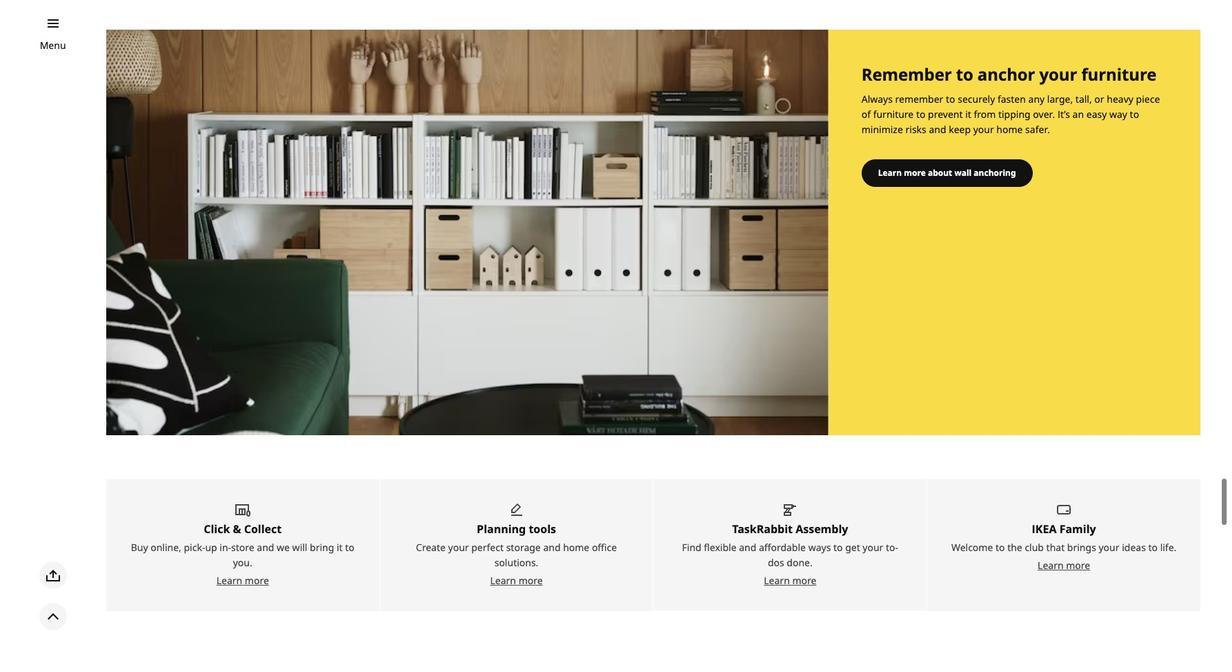 Task type: vqa. For each thing, say whether or not it's contained in the screenshot.
Category button
no



Task type: locate. For each thing, give the bounding box(es) containing it.
learn down that
[[1038, 559, 1064, 572]]

pick-
[[184, 541, 205, 555]]

1 vertical spatial furniture
[[874, 108, 914, 121]]

your up large,
[[1040, 63, 1078, 85]]

furniture up minimize at right
[[874, 108, 914, 121]]

a living room has a series of white billy bookcases along one wall, with books and folders neatly organised on the shelves. image
[[106, 29, 829, 436]]

learn more link down that
[[1038, 559, 1091, 572]]

to left get
[[834, 541, 843, 555]]

your down from
[[974, 123, 994, 136]]

learn inside planning tools create your perfect storage and home office solutions. learn more
[[490, 575, 516, 588]]

any
[[1029, 93, 1045, 106]]

furniture up the heavy
[[1082, 63, 1157, 85]]

and down tools
[[543, 541, 561, 555]]

more
[[904, 167, 926, 179], [1067, 559, 1091, 572], [245, 575, 269, 588], [519, 575, 543, 588], [793, 575, 817, 588]]

ways
[[809, 541, 831, 555]]

way
[[1110, 108, 1128, 121]]

office
[[592, 541, 617, 555]]

more inside taskrabbit assembly find flexible and affordable ways to get your to- dos done. learn more
[[793, 575, 817, 588]]

click
[[204, 522, 230, 537]]

more down brings
[[1067, 559, 1091, 572]]

1 vertical spatial home
[[563, 541, 590, 555]]

learn more link for &
[[217, 575, 269, 588]]

learn inside ikea family welcome to the club that brings your ideas to life. learn more
[[1038, 559, 1064, 572]]

learn more link down solutions.
[[490, 575, 543, 588]]

to up the securely
[[956, 63, 974, 85]]

1 horizontal spatial it
[[966, 108, 972, 121]]

about
[[928, 167, 953, 179]]

anchoring
[[974, 167, 1016, 179]]

flexible
[[704, 541, 737, 555]]

1 vertical spatial it
[[337, 541, 343, 555]]

learn down solutions.
[[490, 575, 516, 588]]

to
[[956, 63, 974, 85], [946, 93, 956, 106], [917, 108, 926, 121], [1130, 108, 1140, 121], [345, 541, 355, 555], [834, 541, 843, 555], [996, 541, 1005, 555], [1149, 541, 1158, 555]]

0 vertical spatial home
[[997, 123, 1023, 136]]

furniture
[[1082, 63, 1157, 85], [874, 108, 914, 121]]

learn more about wall anchoring button
[[862, 160, 1033, 187]]

more inside click & collect buy online, pick-up in-store and we will bring it to you. learn more
[[245, 575, 269, 588]]

it
[[966, 108, 972, 121], [337, 541, 343, 555]]

it left from
[[966, 108, 972, 121]]

taskrabbit
[[733, 522, 793, 537]]

learn inside "button"
[[878, 167, 902, 179]]

0 vertical spatial it
[[966, 108, 972, 121]]

more down solutions.
[[519, 575, 543, 588]]

learn down minimize at right
[[878, 167, 902, 179]]

and inside click & collect buy online, pick-up in-store and we will bring it to you. learn more
[[257, 541, 274, 555]]

and down prevent
[[929, 123, 947, 136]]

always remember to securely fasten any large, tall, or heavy piece of furniture to prevent it from tipping over. it's an easy way to minimize risks and keep your home safer.
[[862, 93, 1161, 136]]

1 horizontal spatial home
[[997, 123, 1023, 136]]

your left ideas
[[1099, 541, 1120, 555]]

to right bring
[[345, 541, 355, 555]]

to inside taskrabbit assembly find flexible and affordable ways to get your to- dos done. learn more
[[834, 541, 843, 555]]

solutions.
[[495, 557, 539, 570]]

and left the we on the left bottom of the page
[[257, 541, 274, 555]]

from
[[974, 108, 996, 121]]

more inside planning tools create your perfect storage and home office solutions. learn more
[[519, 575, 543, 588]]

tipping
[[999, 108, 1031, 121]]

ideas
[[1122, 541, 1146, 555]]

that
[[1047, 541, 1065, 555]]

learn more link
[[1038, 559, 1091, 572], [217, 575, 269, 588], [490, 575, 543, 588], [764, 575, 817, 588]]

affordable
[[759, 541, 806, 555]]

always
[[862, 93, 893, 106]]

learn more link down done.
[[764, 575, 817, 588]]

your inside always remember to securely fasten any large, tall, or heavy piece of furniture to prevent it from tipping over. it's an easy way to minimize risks and keep your home safer.
[[974, 123, 994, 136]]

your inside taskrabbit assembly find flexible and affordable ways to get your to- dos done. learn more
[[863, 541, 884, 555]]

it right bring
[[337, 541, 343, 555]]

tools
[[529, 522, 556, 537]]

learn
[[878, 167, 902, 179], [1038, 559, 1064, 572], [217, 575, 242, 588], [490, 575, 516, 588], [764, 575, 790, 588]]

it's
[[1058, 108, 1071, 121]]

0 horizontal spatial furniture
[[874, 108, 914, 121]]

and
[[929, 123, 947, 136], [257, 541, 274, 555], [543, 541, 561, 555], [739, 541, 757, 555]]

home left office
[[563, 541, 590, 555]]

your
[[1040, 63, 1078, 85], [974, 123, 994, 136], [448, 541, 469, 555], [863, 541, 884, 555], [1099, 541, 1120, 555]]

the
[[1008, 541, 1023, 555]]

home inside always remember to securely fasten any large, tall, or heavy piece of furniture to prevent it from tipping over. it's an easy way to minimize risks and keep your home safer.
[[997, 123, 1023, 136]]

0 horizontal spatial home
[[563, 541, 590, 555]]

your left to- on the bottom
[[863, 541, 884, 555]]

home
[[997, 123, 1023, 136], [563, 541, 590, 555]]

learn down you.
[[217, 575, 242, 588]]

get
[[846, 541, 861, 555]]

0 horizontal spatial it
[[337, 541, 343, 555]]

and inside taskrabbit assembly find flexible and affordable ways to get your to- dos done. learn more
[[739, 541, 757, 555]]

more down done.
[[793, 575, 817, 588]]

remember
[[862, 63, 952, 85]]

your right create
[[448, 541, 469, 555]]

learn inside taskrabbit assembly find flexible and affordable ways to get your to- dos done. learn more
[[764, 575, 790, 588]]

more left about
[[904, 167, 926, 179]]

find
[[682, 541, 702, 555]]

0 vertical spatial furniture
[[1082, 63, 1157, 85]]

learn more link down you.
[[217, 575, 269, 588]]

menu
[[40, 39, 66, 52]]

piece
[[1137, 93, 1161, 106]]

and down taskrabbit
[[739, 541, 757, 555]]

home down tipping
[[997, 123, 1023, 136]]

prevent
[[928, 108, 963, 121]]

learn more about wall anchoring
[[878, 167, 1016, 179]]

more down you.
[[245, 575, 269, 588]]

learn down dos
[[764, 575, 790, 588]]

risks
[[906, 123, 927, 136]]

family
[[1060, 522, 1097, 537]]

brings
[[1068, 541, 1097, 555]]



Task type: describe. For each thing, give the bounding box(es) containing it.
of
[[862, 108, 871, 121]]

club
[[1025, 541, 1044, 555]]

to right way
[[1130, 108, 1140, 121]]

wall
[[955, 167, 972, 179]]

home inside planning tools create your perfect storage and home office solutions. learn more
[[563, 541, 590, 555]]

planning
[[477, 522, 526, 537]]

anchor
[[978, 63, 1036, 85]]

online,
[[151, 541, 181, 555]]

up
[[205, 541, 217, 555]]

to-
[[886, 541, 899, 555]]

more inside ikea family welcome to the club that brings your ideas to life. learn more
[[1067, 559, 1091, 572]]

create
[[416, 541, 446, 555]]

over.
[[1034, 108, 1056, 121]]

to inside click & collect buy online, pick-up in-store and we will bring it to you. learn more
[[345, 541, 355, 555]]

click & collect buy online, pick-up in-store and we will bring it to you. learn more
[[131, 522, 355, 588]]

learn inside click & collect buy online, pick-up in-store and we will bring it to you. learn more
[[217, 575, 242, 588]]

more inside "button"
[[904, 167, 926, 179]]

collect
[[244, 522, 282, 537]]

ikea
[[1032, 522, 1057, 537]]

planning tools create your perfect storage and home office solutions. learn more
[[416, 522, 617, 588]]

ikea family welcome to the club that brings your ideas to life. learn more
[[952, 522, 1177, 572]]

learn more link for family
[[1038, 559, 1091, 572]]

learn more link for tools
[[490, 575, 543, 588]]

1 horizontal spatial furniture
[[1082, 63, 1157, 85]]

menu button
[[40, 38, 66, 53]]

or
[[1095, 93, 1105, 106]]

dos
[[768, 557, 785, 570]]

assembly
[[796, 522, 849, 537]]

large,
[[1048, 93, 1073, 106]]

it inside always remember to securely fasten any large, tall, or heavy piece of furniture to prevent it from tipping over. it's an easy way to minimize risks and keep your home safer.
[[966, 108, 972, 121]]

storage
[[506, 541, 541, 555]]

your inside planning tools create your perfect storage and home office solutions. learn more
[[448, 541, 469, 555]]

to left life.
[[1149, 541, 1158, 555]]

fasten
[[998, 93, 1026, 106]]

to down the remember
[[917, 108, 926, 121]]

your inside ikea family welcome to the club that brings your ideas to life. learn more
[[1099, 541, 1120, 555]]

done.
[[787, 557, 813, 570]]

to left the
[[996, 541, 1005, 555]]

securely
[[958, 93, 996, 106]]

buy
[[131, 541, 148, 555]]

&
[[233, 522, 241, 537]]

heavy
[[1107, 93, 1134, 106]]

tall,
[[1076, 93, 1092, 106]]

safer.
[[1026, 123, 1051, 136]]

we
[[277, 541, 290, 555]]

life.
[[1161, 541, 1177, 555]]

and inside always remember to securely fasten any large, tall, or heavy piece of furniture to prevent it from tipping over. it's an easy way to minimize risks and keep your home safer.
[[929, 123, 947, 136]]

taskrabbit assembly find flexible and affordable ways to get your to- dos done. learn more
[[682, 522, 899, 588]]

to up prevent
[[946, 93, 956, 106]]

minimize
[[862, 123, 903, 136]]

and inside planning tools create your perfect storage and home office solutions. learn more
[[543, 541, 561, 555]]

store
[[231, 541, 254, 555]]

furniture inside always remember to securely fasten any large, tall, or heavy piece of furniture to prevent it from tipping over. it's an easy way to minimize risks and keep your home safer.
[[874, 108, 914, 121]]

keep
[[949, 123, 971, 136]]

an
[[1073, 108, 1084, 121]]

it inside click & collect buy online, pick-up in-store and we will bring it to you. learn more
[[337, 541, 343, 555]]

easy
[[1087, 108, 1107, 121]]

will
[[292, 541, 307, 555]]

remember to anchor your furniture
[[862, 63, 1157, 85]]

bring
[[310, 541, 334, 555]]

learn more link for assembly
[[764, 575, 817, 588]]

you.
[[233, 557, 252, 570]]

perfect
[[472, 541, 504, 555]]

welcome
[[952, 541, 994, 555]]

remember
[[896, 93, 944, 106]]

in-
[[220, 541, 231, 555]]



